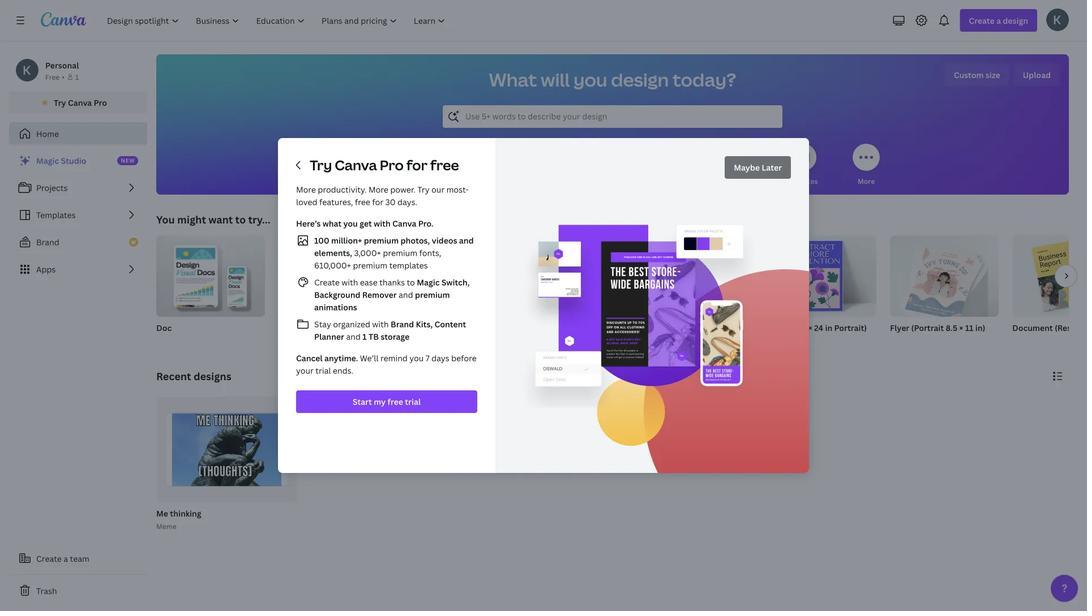 Task type: describe. For each thing, give the bounding box(es) containing it.
poster (18 × 24 in portrait)
[[768, 323, 867, 333]]

here's what you get with canva pro.
[[296, 218, 434, 229]]

for you button
[[345, 136, 373, 195]]

brand for brand
[[36, 237, 59, 248]]

personal
[[45, 60, 79, 71]]

group for document (respons
[[1013, 236, 1087, 317]]

features,
[[319, 197, 353, 208]]

websites button
[[788, 136, 818, 195]]

brand link
[[9, 231, 147, 254]]

recent designs
[[156, 370, 231, 383]]

(portrait
[[912, 323, 944, 333]]

might
[[177, 213, 206, 227]]

me thinking button
[[156, 507, 201, 521]]

instagram
[[646, 323, 684, 333]]

anytime.
[[325, 353, 358, 364]]

templates link
[[9, 204, 147, 227]]

24
[[814, 323, 824, 333]]

ease
[[360, 277, 378, 288]]

start my free trial button
[[296, 391, 477, 413]]

loved
[[296, 197, 317, 208]]

try canva pro for free
[[310, 156, 459, 174]]

we'll
[[360, 353, 379, 364]]

ends.
[[333, 366, 353, 376]]

try for try canva pro for free
[[310, 156, 332, 174]]

what
[[323, 218, 342, 229]]

presentation (16:9) group
[[401, 236, 510, 348]]

for inside more productivity. more power. try our most- loved features, free for 30 days.
[[372, 197, 384, 208]]

websites
[[788, 176, 818, 186]]

(square)
[[705, 323, 738, 333]]

doc group
[[156, 236, 265, 348]]

0 vertical spatial for
[[407, 156, 428, 174]]

and for and 1 tb storage
[[346, 332, 361, 342]]

presentation
[[401, 323, 451, 333]]

for you
[[347, 176, 371, 186]]

for
[[347, 176, 358, 186]]

group for whiteboard
[[279, 236, 387, 317]]

videos
[[432, 235, 457, 246]]

kits,
[[416, 319, 433, 330]]

templates
[[36, 210, 76, 221]]

content
[[435, 319, 466, 330]]

doc
[[156, 323, 172, 333]]

pro for try canva pro for free
[[380, 156, 404, 174]]

a
[[64, 554, 68, 564]]

create for create a team
[[36, 554, 62, 564]]

group for video
[[523, 236, 632, 317]]

tb
[[369, 332, 379, 342]]

group for instagram post (square)
[[646, 236, 754, 317]]

today?
[[673, 67, 736, 92]]

group for doc
[[156, 236, 265, 317]]

cancel
[[296, 353, 323, 364]]

days.
[[398, 197, 417, 208]]

remind
[[381, 353, 408, 364]]

print products button
[[716, 136, 764, 195]]

trial inside button
[[405, 397, 421, 407]]

11
[[965, 323, 974, 333]]

to inside list
[[407, 277, 415, 288]]

flyer
[[890, 323, 910, 333]]

0 vertical spatial with
[[374, 218, 391, 229]]

0 vertical spatial to
[[235, 213, 246, 227]]

instagram post (square) group
[[646, 236, 754, 348]]

productivity.
[[318, 184, 367, 195]]

home link
[[9, 122, 147, 145]]

start my free trial
[[353, 397, 421, 407]]

later
[[762, 162, 782, 173]]

organized
[[333, 319, 370, 330]]

1 vertical spatial with
[[342, 277, 358, 288]]

1 inside list
[[363, 332, 367, 342]]

document
[[1013, 323, 1053, 333]]

group for presentation (16:9)
[[401, 236, 510, 317]]

we'll remind you 7 days before your trial ends.
[[296, 353, 477, 376]]

studio
[[61, 155, 86, 166]]

switch,
[[442, 277, 470, 288]]

maybe later
[[734, 162, 782, 173]]

docs
[[414, 176, 431, 186]]

instagram post (square)
[[646, 323, 738, 333]]

2 vertical spatial with
[[372, 319, 389, 330]]

premium animations
[[314, 290, 450, 313]]

video
[[523, 323, 545, 333]]

(16:9)
[[452, 323, 474, 333]]

0 horizontal spatial 1
[[75, 72, 79, 82]]

what will you design today?
[[489, 67, 736, 92]]

templates
[[389, 260, 428, 271]]

try canva pro
[[54, 97, 107, 108]]

remover
[[362, 290, 397, 300]]

more for more productivity. more power. try our most- loved features, free for 30 days.
[[296, 184, 316, 195]]

magic for switch,
[[417, 277, 440, 288]]

more productivity. more power. try our most- loved features, free for 30 days.
[[296, 184, 469, 208]]

in
[[825, 323, 833, 333]]

list containing 100 million+ premium photos, videos and elements,
[[296, 234, 477, 343]]

get
[[360, 218, 372, 229]]

3,000+
[[354, 248, 381, 259]]

our
[[432, 184, 445, 195]]

meme
[[156, 522, 177, 532]]

recent
[[156, 370, 191, 383]]

fonts,
[[419, 248, 441, 259]]

create a team button
[[9, 548, 147, 570]]

products
[[734, 176, 764, 186]]

docs button
[[409, 136, 436, 195]]

days
[[432, 353, 450, 364]]

you
[[156, 213, 175, 227]]

list containing magic studio
[[9, 150, 147, 281]]

photos,
[[401, 235, 430, 246]]

whiteboard group
[[279, 236, 387, 348]]



Task type: vqa. For each thing, say whether or not it's contained in the screenshot.
top the "is"
no



Task type: locate. For each thing, give the bounding box(es) containing it.
apps link
[[9, 258, 147, 281]]

premium down switch,
[[415, 290, 450, 300]]

me
[[156, 509, 168, 519]]

2 horizontal spatial canva
[[393, 218, 416, 229]]

5 group from the left
[[646, 236, 754, 317]]

try inside button
[[54, 97, 66, 108]]

×
[[809, 323, 813, 333], [960, 323, 964, 333]]

brand up storage in the bottom left of the page
[[391, 319, 414, 330]]

0 horizontal spatial brand
[[36, 237, 59, 248]]

design
[[611, 67, 669, 92]]

100
[[314, 235, 329, 246]]

try inside more productivity. more power. try our most- loved features, free for 30 days.
[[418, 184, 430, 195]]

brand for brand kits, content planner
[[391, 319, 414, 330]]

× left 11 at bottom right
[[960, 323, 964, 333]]

try left our
[[418, 184, 430, 195]]

trial inside we'll remind you 7 days before your trial ends.
[[316, 366, 331, 376]]

and for and
[[397, 290, 415, 300]]

magic switch, background remover
[[314, 277, 470, 300]]

brand up apps
[[36, 237, 59, 248]]

whiteboards
[[465, 176, 507, 186]]

you left get
[[343, 218, 358, 229]]

1 horizontal spatial create
[[314, 277, 340, 288]]

0 vertical spatial and
[[459, 235, 474, 246]]

group for flyer (portrait 8.5 × 11 in)
[[890, 236, 999, 321]]

canva up photos,
[[393, 218, 416, 229]]

canva for try canva pro
[[68, 97, 92, 108]]

premium up templates
[[383, 248, 417, 259]]

trial down cancel anytime.
[[316, 366, 331, 376]]

0 horizontal spatial to
[[235, 213, 246, 227]]

with up the 'background' at left top
[[342, 277, 358, 288]]

for up docs at the top of page
[[407, 156, 428, 174]]

create for create with ease thanks to
[[314, 277, 340, 288]]

flyer (portrait 8.5 × 11 in)
[[890, 323, 986, 333]]

team
[[70, 554, 89, 564]]

1 horizontal spatial free
[[388, 397, 403, 407]]

0 horizontal spatial pro
[[94, 97, 107, 108]]

and inside 100 million+ premium photos, videos and elements,
[[459, 235, 474, 246]]

poster
[[768, 323, 793, 333]]

stay organized with
[[314, 319, 391, 330]]

× inside poster (18 × 24 in portrait) 'group'
[[809, 323, 813, 333]]

1 horizontal spatial ×
[[960, 323, 964, 333]]

portrait)
[[835, 323, 867, 333]]

thinking
[[170, 509, 201, 519]]

brand inside brand kits, content planner
[[391, 319, 414, 330]]

projects
[[36, 183, 68, 193]]

0 vertical spatial canva
[[68, 97, 92, 108]]

magic down templates
[[417, 277, 440, 288]]

whiteboards button
[[465, 136, 507, 195]]

2 horizontal spatial more
[[858, 176, 875, 186]]

cancel anytime.
[[296, 353, 358, 364]]

what
[[489, 67, 537, 92]]

0 vertical spatial free
[[430, 156, 459, 174]]

pro for try canva pro
[[94, 97, 107, 108]]

and down thanks
[[397, 290, 415, 300]]

most-
[[447, 184, 469, 195]]

1 vertical spatial free
[[355, 197, 370, 208]]

magic for studio
[[36, 155, 59, 166]]

0 horizontal spatial trial
[[316, 366, 331, 376]]

100 million+ premium photos, videos and elements,
[[314, 235, 474, 259]]

None search field
[[443, 105, 783, 128]]

610,000+
[[314, 260, 351, 271]]

3 group from the left
[[401, 236, 510, 317]]

2 group from the left
[[279, 236, 387, 317]]

with right get
[[374, 218, 391, 229]]

0 horizontal spatial free
[[355, 197, 370, 208]]

maybe later button
[[725, 156, 791, 179]]

1 vertical spatial to
[[407, 277, 415, 288]]

for
[[407, 156, 428, 174], [372, 197, 384, 208]]

2 × from the left
[[960, 323, 964, 333]]

1 vertical spatial 1
[[363, 332, 367, 342]]

8 group from the left
[[1013, 236, 1087, 317]]

(respons
[[1055, 323, 1087, 333]]

you left 7
[[410, 353, 424, 364]]

free inside more productivity. more power. try our most- loved features, free for 30 days.
[[355, 197, 370, 208]]

premium up 3,000+
[[364, 235, 399, 246]]

1 horizontal spatial and
[[397, 290, 415, 300]]

try canva pro button
[[9, 92, 147, 113]]

7
[[426, 353, 430, 364]]

2 vertical spatial canva
[[393, 218, 416, 229]]

with
[[374, 218, 391, 229], [342, 277, 358, 288], [372, 319, 389, 330]]

1 vertical spatial for
[[372, 197, 384, 208]]

2 vertical spatial free
[[388, 397, 403, 407]]

try up productivity.
[[310, 156, 332, 174]]

group for poster (18 × 24 in portrait)
[[768, 236, 877, 317]]

create inside list
[[314, 277, 340, 288]]

presentation (16:9)
[[401, 323, 474, 333]]

free right the my
[[388, 397, 403, 407]]

1 horizontal spatial magic
[[417, 277, 440, 288]]

you right the for
[[359, 176, 371, 186]]

storage
[[381, 332, 410, 342]]

create
[[314, 277, 340, 288], [36, 554, 62, 564]]

and down stay organized with
[[346, 332, 361, 342]]

0 horizontal spatial for
[[372, 197, 384, 208]]

more inside button
[[858, 176, 875, 186]]

1 horizontal spatial brand
[[391, 319, 414, 330]]

3,000+ premium fonts, 610,000+ premium templates
[[314, 248, 441, 271]]

free
[[45, 72, 60, 82]]

0 vertical spatial brand
[[36, 237, 59, 248]]

group
[[156, 236, 265, 317], [279, 236, 387, 317], [401, 236, 510, 317], [523, 236, 632, 317], [646, 236, 754, 317], [768, 236, 877, 317], [890, 236, 999, 321], [1013, 236, 1087, 317]]

create with ease thanks to
[[314, 277, 417, 288]]

more
[[858, 176, 875, 186], [296, 184, 316, 195], [369, 184, 388, 195]]

1 right •
[[75, 72, 79, 82]]

canva inside button
[[68, 97, 92, 108]]

premium
[[364, 235, 399, 246], [383, 248, 417, 259], [353, 260, 387, 271], [415, 290, 450, 300]]

to left try...
[[235, 213, 246, 227]]

pro up home link
[[94, 97, 107, 108]]

canva for try canva pro for free
[[335, 156, 377, 174]]

magic left studio
[[36, 155, 59, 166]]

to down templates
[[407, 277, 415, 288]]

before
[[451, 353, 477, 364]]

1 horizontal spatial more
[[369, 184, 388, 195]]

0 horizontal spatial more
[[296, 184, 316, 195]]

pro up "power."
[[380, 156, 404, 174]]

0 vertical spatial create
[[314, 277, 340, 288]]

free down the for you
[[355, 197, 370, 208]]

2 horizontal spatial and
[[459, 235, 474, 246]]

you for will
[[574, 67, 607, 92]]

1 vertical spatial try
[[310, 156, 332, 174]]

1
[[75, 72, 79, 82], [363, 332, 367, 342]]

top level navigation element
[[100, 9, 455, 32]]

start
[[353, 397, 372, 407]]

you for remind
[[410, 353, 424, 364]]

new
[[121, 157, 135, 165]]

0 horizontal spatial canva
[[68, 97, 92, 108]]

thanks
[[380, 277, 405, 288]]

canva up the for you
[[335, 156, 377, 174]]

1 vertical spatial pro
[[380, 156, 404, 174]]

poster (18 × 24 in portrait) group
[[768, 236, 877, 348]]

video group
[[523, 236, 632, 348]]

apps
[[36, 264, 56, 275]]

1 horizontal spatial for
[[407, 156, 428, 174]]

1 horizontal spatial pro
[[380, 156, 404, 174]]

2 horizontal spatial free
[[430, 156, 459, 174]]

6 group from the left
[[768, 236, 877, 317]]

0 horizontal spatial create
[[36, 554, 62, 564]]

premium inside premium animations
[[415, 290, 450, 300]]

for left 30
[[372, 197, 384, 208]]

and right videos
[[459, 235, 474, 246]]

1 horizontal spatial 1
[[363, 332, 367, 342]]

× left 24
[[809, 323, 813, 333]]

and 1 tb storage
[[344, 332, 410, 342]]

you might want to try...
[[156, 213, 270, 227]]

1 group from the left
[[156, 236, 265, 317]]

trash link
[[9, 580, 147, 603]]

4 group from the left
[[523, 236, 632, 317]]

document (responsive) group
[[1013, 236, 1087, 348]]

× inside flyer (portrait 8.5 × 11 in) group
[[960, 323, 964, 333]]

background
[[314, 290, 361, 300]]

0 horizontal spatial ×
[[809, 323, 813, 333]]

1 vertical spatial canva
[[335, 156, 377, 174]]

canva up home link
[[68, 97, 92, 108]]

pro inside button
[[94, 97, 107, 108]]

try for try canva pro
[[54, 97, 66, 108]]

free inside button
[[388, 397, 403, 407]]

your
[[296, 366, 314, 376]]

1 horizontal spatial canva
[[335, 156, 377, 174]]

1 left tb
[[363, 332, 367, 342]]

flyer (portrait 8.5 × 11 in) group
[[890, 236, 999, 348]]

0 vertical spatial pro
[[94, 97, 107, 108]]

1 vertical spatial create
[[36, 554, 62, 564]]

here's
[[296, 218, 321, 229]]

projects link
[[9, 177, 147, 199]]

you inside 'button'
[[359, 176, 371, 186]]

1 vertical spatial trial
[[405, 397, 421, 407]]

create inside button
[[36, 554, 62, 564]]

create up the 'background' at left top
[[314, 277, 340, 288]]

list
[[9, 150, 147, 281], [296, 234, 477, 343]]

print
[[716, 176, 732, 186]]

1 vertical spatial and
[[397, 290, 415, 300]]

2 vertical spatial and
[[346, 332, 361, 342]]

2 vertical spatial try
[[418, 184, 430, 195]]

create a team
[[36, 554, 89, 564]]

0 vertical spatial 1
[[75, 72, 79, 82]]

free up our
[[430, 156, 459, 174]]

power.
[[390, 184, 416, 195]]

maybe
[[734, 162, 760, 173]]

you inside we'll remind you 7 days before your trial ends.
[[410, 353, 424, 364]]

1 horizontal spatial trial
[[405, 397, 421, 407]]

(18
[[795, 323, 807, 333]]

1 horizontal spatial try
[[310, 156, 332, 174]]

1 vertical spatial magic
[[417, 277, 440, 288]]

premium down 3,000+
[[353, 260, 387, 271]]

try...
[[248, 213, 270, 227]]

8.5
[[946, 323, 958, 333]]

stay
[[314, 319, 331, 330]]

premium inside 100 million+ premium photos, videos and elements,
[[364, 235, 399, 246]]

free •
[[45, 72, 65, 82]]

2 horizontal spatial try
[[418, 184, 430, 195]]

0 horizontal spatial list
[[9, 150, 147, 281]]

magic
[[36, 155, 59, 166], [417, 277, 440, 288]]

with up and 1 tb storage
[[372, 319, 389, 330]]

0 vertical spatial try
[[54, 97, 66, 108]]

print products
[[716, 176, 764, 186]]

animations
[[314, 302, 357, 313]]

try
[[54, 97, 66, 108], [310, 156, 332, 174], [418, 184, 430, 195]]

1 horizontal spatial list
[[296, 234, 477, 343]]

more for more
[[858, 176, 875, 186]]

0 vertical spatial magic
[[36, 155, 59, 166]]

1 horizontal spatial to
[[407, 277, 415, 288]]

30
[[385, 197, 396, 208]]

0 horizontal spatial magic
[[36, 155, 59, 166]]

magic studio
[[36, 155, 86, 166]]

0 vertical spatial trial
[[316, 366, 331, 376]]

you right will in the top of the page
[[574, 67, 607, 92]]

pro.
[[418, 218, 434, 229]]

designs
[[194, 370, 231, 383]]

7 group from the left
[[890, 236, 999, 321]]

create left a
[[36, 554, 62, 564]]

1 vertical spatial brand
[[391, 319, 414, 330]]

pro
[[94, 97, 107, 108], [380, 156, 404, 174]]

trial right the my
[[405, 397, 421, 407]]

0 horizontal spatial try
[[54, 97, 66, 108]]

more button
[[853, 136, 880, 195]]

try down •
[[54, 97, 66, 108]]

will
[[541, 67, 570, 92]]

1 × from the left
[[809, 323, 813, 333]]

magic inside magic switch, background remover
[[417, 277, 440, 288]]

post
[[686, 323, 703, 333]]

0 horizontal spatial and
[[346, 332, 361, 342]]

you for what
[[343, 218, 358, 229]]

document (respons
[[1013, 323, 1087, 333]]



